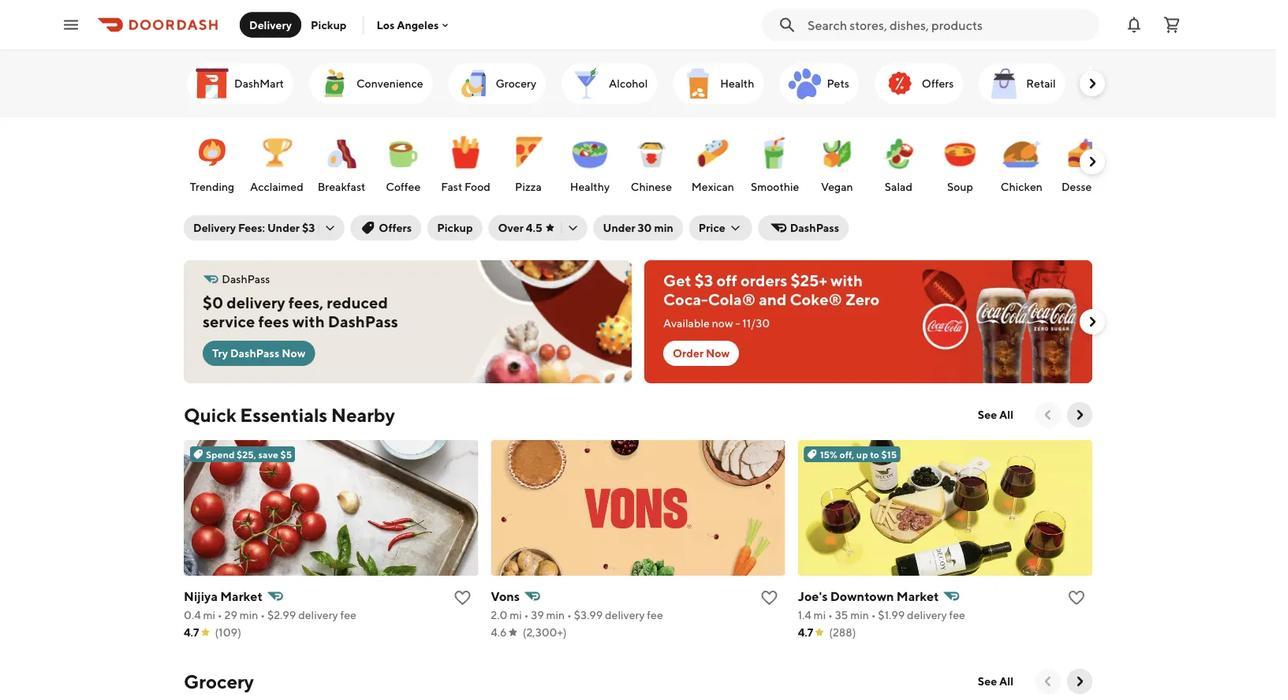 Task type: locate. For each thing, give the bounding box(es) containing it.
1 vertical spatial see all link
[[969, 669, 1023, 694]]

1 vertical spatial with
[[292, 312, 325, 331]]

min right 35
[[851, 609, 869, 622]]

delivery for delivery fees: under $3
[[193, 221, 236, 234]]

delivery up "dashmart"
[[249, 18, 292, 31]]

pickup down fast
[[437, 221, 473, 234]]

delivery
[[227, 294, 285, 312], [298, 609, 338, 622], [605, 609, 645, 622], [907, 609, 947, 622]]

fast
[[441, 180, 463, 193]]

1 horizontal spatial market
[[897, 589, 939, 604]]

get $3 off orders $25+ with coca-cola® and coke® zero available now - 11/30
[[664, 271, 880, 330]]

$15
[[882, 449, 897, 460]]

0 vertical spatial see
[[978, 408, 997, 421]]

dashpass down reduced
[[328, 312, 398, 331]]

0 horizontal spatial with
[[292, 312, 325, 331]]

see all link for grocery
[[969, 669, 1023, 694]]

1 now from the left
[[282, 347, 306, 360]]

under left 30
[[603, 221, 636, 234]]

delivery for vons
[[605, 609, 645, 622]]

up
[[857, 449, 868, 460]]

• left 39
[[524, 609, 529, 622]]

0 horizontal spatial 4.7
[[184, 626, 199, 639]]

1 horizontal spatial click to add this store to your saved list image
[[1068, 589, 1086, 608]]

4.7
[[184, 626, 199, 639], [798, 626, 814, 639]]

• left 29
[[218, 609, 222, 622]]

0 vertical spatial see all link
[[969, 402, 1023, 428]]

price
[[699, 221, 726, 234]]

click to add this store to your saved list image
[[453, 589, 472, 608], [1068, 589, 1086, 608]]

2 4.7 from the left
[[798, 626, 814, 639]]

see left previous button of carousel icon
[[978, 675, 997, 688]]

2 market from the left
[[897, 589, 939, 604]]

1 fee from the left
[[340, 609, 357, 622]]

fee
[[340, 609, 357, 622], [647, 609, 663, 622], [950, 609, 966, 622]]

trending
[[190, 180, 234, 193]]

pickup button left "los"
[[301, 12, 356, 37]]

grocery link
[[449, 63, 546, 104], [184, 669, 254, 694]]

1 vertical spatial pickup
[[437, 221, 473, 234]]

dashpass
[[790, 221, 840, 234], [222, 273, 270, 286], [328, 312, 398, 331], [230, 347, 280, 360]]

3 • from the left
[[524, 609, 529, 622]]

• left $3.99
[[567, 609, 572, 622]]

all
[[1000, 408, 1014, 421], [1000, 675, 1014, 688]]

1 vertical spatial see
[[978, 675, 997, 688]]

with
[[831, 271, 863, 290], [292, 312, 325, 331]]

see all left previous button of carousel image at the right of page
[[978, 408, 1014, 421]]

1 click to add this store to your saved list image from the left
[[453, 589, 472, 608]]

offers image
[[881, 65, 919, 103]]

1 vertical spatial grocery link
[[184, 669, 254, 694]]

chicken
[[1001, 180, 1043, 193]]

price button
[[689, 215, 752, 241]]

1 horizontal spatial grocery link
[[449, 63, 546, 104]]

mi right the 0.4
[[203, 609, 215, 622]]

alcohol link
[[562, 63, 657, 104]]

1 under from the left
[[267, 221, 300, 234]]

now right order at right
[[706, 347, 730, 360]]

retail link
[[979, 63, 1066, 104]]

order
[[673, 347, 704, 360]]

grocery right grocery image
[[496, 77, 537, 90]]

0 horizontal spatial fee
[[340, 609, 357, 622]]

-
[[736, 317, 740, 330]]

order now button
[[664, 341, 739, 366]]

delivery right $3.99
[[605, 609, 645, 622]]

healthy
[[570, 180, 610, 193]]

4.7 for nijiya market
[[184, 626, 199, 639]]

5 • from the left
[[828, 609, 833, 622]]

2 under from the left
[[603, 221, 636, 234]]

• left 35
[[828, 609, 833, 622]]

all left previous button of carousel icon
[[1000, 675, 1014, 688]]

all left previous button of carousel image at the right of page
[[1000, 408, 1014, 421]]

fee right $3.99
[[647, 609, 663, 622]]

2 mi from the left
[[510, 609, 522, 622]]

0 horizontal spatial mi
[[203, 609, 215, 622]]

1 vertical spatial all
[[1000, 675, 1014, 688]]

pickup left "los"
[[311, 18, 347, 31]]

fee for vons
[[647, 609, 663, 622]]

0 horizontal spatial delivery
[[193, 221, 236, 234]]

now
[[282, 347, 306, 360], [706, 347, 730, 360]]

under right fees:
[[267, 221, 300, 234]]

2 all from the top
[[1000, 675, 1014, 688]]

mi
[[203, 609, 215, 622], [510, 609, 522, 622], [814, 609, 826, 622]]

0 horizontal spatial now
[[282, 347, 306, 360]]

offers down coffee
[[379, 221, 412, 234]]

grocery down (109)
[[184, 670, 254, 693]]

2 horizontal spatial mi
[[814, 609, 826, 622]]

•
[[218, 609, 222, 622], [261, 609, 265, 622], [524, 609, 529, 622], [567, 609, 572, 622], [828, 609, 833, 622], [872, 609, 876, 622]]

$3 down 'acclaimed'
[[302, 221, 315, 234]]

1 horizontal spatial 4.7
[[798, 626, 814, 639]]

offers link
[[875, 63, 964, 104]]

smoothie
[[751, 180, 800, 193]]

offers
[[922, 77, 954, 90], [379, 221, 412, 234]]

now inside button
[[282, 347, 306, 360]]

0.4
[[184, 609, 201, 622]]

offers inside button
[[379, 221, 412, 234]]

acclaimed
[[250, 180, 304, 193]]

mi right 1.4
[[814, 609, 826, 622]]

nijiya market
[[184, 589, 263, 604]]

1 vertical spatial offers
[[379, 221, 412, 234]]

delivery for delivery
[[249, 18, 292, 31]]

dashpass inside button
[[790, 221, 840, 234]]

1 see all link from the top
[[969, 402, 1023, 428]]

0 horizontal spatial grocery
[[184, 670, 254, 693]]

min
[[654, 221, 674, 234], [240, 609, 258, 622], [546, 609, 565, 622], [851, 609, 869, 622]]

delivery
[[249, 18, 292, 31], [193, 221, 236, 234]]

desserts
[[1062, 180, 1105, 193]]

over 4.5
[[498, 221, 543, 234]]

1 horizontal spatial pickup button
[[428, 215, 482, 241]]

food
[[465, 180, 491, 193]]

1 horizontal spatial under
[[603, 221, 636, 234]]

next button of carousel image
[[1085, 76, 1101, 92], [1085, 154, 1101, 170], [1085, 314, 1101, 330], [1072, 407, 1088, 423]]

see all link for quick essentials nearby
[[969, 402, 1023, 428]]

2 see all from the top
[[978, 675, 1014, 688]]

1 see all from the top
[[978, 408, 1014, 421]]

2 fee from the left
[[647, 609, 663, 622]]

delivery left fees:
[[193, 221, 236, 234]]

fees
[[258, 312, 289, 331]]

0 horizontal spatial $3
[[302, 221, 315, 234]]

1 horizontal spatial offers
[[922, 77, 954, 90]]

essentials
[[240, 404, 327, 426]]

catering image
[[1088, 65, 1126, 103]]

market
[[220, 589, 263, 604], [897, 589, 939, 604]]

offers button
[[351, 215, 421, 241]]

over 4.5 button
[[489, 215, 587, 241]]

see all link left previous button of carousel image at the right of page
[[969, 402, 1023, 428]]

mi right 2.0
[[510, 609, 522, 622]]

notification bell image
[[1125, 15, 1144, 34]]

open menu image
[[62, 15, 80, 34]]

mexican
[[692, 180, 735, 193]]

min right 39
[[546, 609, 565, 622]]

1 4.7 from the left
[[184, 626, 199, 639]]

1 mi from the left
[[203, 609, 215, 622]]

0 vertical spatial delivery
[[249, 18, 292, 31]]

now down fees
[[282, 347, 306, 360]]

delivery right $1.99
[[907, 609, 947, 622]]

all for grocery
[[1000, 675, 1014, 688]]

fee right the $2.99
[[340, 609, 357, 622]]

dashpass right try
[[230, 347, 280, 360]]

0 vertical spatial all
[[1000, 408, 1014, 421]]

and
[[759, 290, 787, 309]]

fee right $1.99
[[950, 609, 966, 622]]

0 vertical spatial grocery
[[496, 77, 537, 90]]

delivery inside button
[[249, 18, 292, 31]]

breakfast
[[318, 180, 366, 193]]

with up zero
[[831, 271, 863, 290]]

joe's
[[798, 589, 828, 604]]

• left the $2.99
[[261, 609, 265, 622]]

0 horizontal spatial market
[[220, 589, 263, 604]]

pickup for the bottom the pickup button
[[437, 221, 473, 234]]

market up $1.99
[[897, 589, 939, 604]]

3 fee from the left
[[950, 609, 966, 622]]

get
[[664, 271, 692, 290]]

fast food
[[441, 180, 491, 193]]

1 see from the top
[[978, 408, 997, 421]]

0 horizontal spatial pickup
[[311, 18, 347, 31]]

try
[[212, 347, 228, 360]]

with inside $0 delivery fees, reduced service fees with dashpass
[[292, 312, 325, 331]]

2 now from the left
[[706, 347, 730, 360]]

nijiya
[[184, 589, 218, 604]]

see all left previous button of carousel icon
[[978, 675, 1014, 688]]

min right 29
[[240, 609, 258, 622]]

quick
[[184, 404, 236, 426]]

1 horizontal spatial delivery
[[249, 18, 292, 31]]

delivery right the $2.99
[[298, 609, 338, 622]]

1 horizontal spatial pickup
[[437, 221, 473, 234]]

4.7 down 1.4
[[798, 626, 814, 639]]

0 horizontal spatial click to add this store to your saved list image
[[453, 589, 472, 608]]

delivery for joe's downtown market
[[907, 609, 947, 622]]

1 horizontal spatial now
[[706, 347, 730, 360]]

2 see from the top
[[978, 675, 997, 688]]

$1.99
[[878, 609, 905, 622]]

min right 30
[[654, 221, 674, 234]]

0 vertical spatial see all
[[978, 408, 1014, 421]]

fees:
[[238, 221, 265, 234]]

1 horizontal spatial with
[[831, 271, 863, 290]]

4.7 for joe's downtown market
[[798, 626, 814, 639]]

11/30
[[743, 317, 770, 330]]

0 horizontal spatial offers
[[379, 221, 412, 234]]

los angeles button
[[377, 18, 452, 31]]

29
[[224, 609, 237, 622]]

acclaimed link
[[247, 125, 307, 198]]

cola®
[[708, 290, 756, 309]]

$3 left off
[[695, 271, 713, 290]]

offers right "offers" icon
[[922, 77, 954, 90]]

• left $1.99
[[872, 609, 876, 622]]

see all
[[978, 408, 1014, 421], [978, 675, 1014, 688]]

pickup
[[311, 18, 347, 31], [437, 221, 473, 234]]

see left previous button of carousel image at the right of page
[[978, 408, 997, 421]]

1 horizontal spatial mi
[[510, 609, 522, 622]]

market up 29
[[220, 589, 263, 604]]

over
[[498, 221, 524, 234]]

dashpass down vegan
[[790, 221, 840, 234]]

4.5
[[526, 221, 543, 234]]

los angeles
[[377, 18, 439, 31]]

1 vertical spatial $3
[[695, 271, 713, 290]]

2 see all link from the top
[[969, 669, 1023, 694]]

35
[[835, 609, 849, 622]]

with down the fees,
[[292, 312, 325, 331]]

3 mi from the left
[[814, 609, 826, 622]]

zero
[[846, 290, 880, 309]]

4.7 down the 0.4
[[184, 626, 199, 639]]

0 horizontal spatial pickup button
[[301, 12, 356, 37]]

2 click to add this store to your saved list image from the left
[[1068, 589, 1086, 608]]

0 vertical spatial grocery link
[[449, 63, 546, 104]]

delivery up fees
[[227, 294, 285, 312]]

0 horizontal spatial under
[[267, 221, 300, 234]]

1 vertical spatial delivery
[[193, 221, 236, 234]]

2 horizontal spatial fee
[[950, 609, 966, 622]]

1 horizontal spatial $3
[[695, 271, 713, 290]]

0 vertical spatial pickup
[[311, 18, 347, 31]]

pets image
[[786, 65, 824, 103]]

1 vertical spatial see all
[[978, 675, 1014, 688]]

pickup button down fast
[[428, 215, 482, 241]]

1 horizontal spatial fee
[[647, 609, 663, 622]]

now inside button
[[706, 347, 730, 360]]

1 all from the top
[[1000, 408, 1014, 421]]

see all link left previous button of carousel icon
[[969, 669, 1023, 694]]

0 vertical spatial with
[[831, 271, 863, 290]]

0.4 mi • 29 min • $2.99 delivery fee
[[184, 609, 357, 622]]

all for quick essentials nearby
[[1000, 408, 1014, 421]]



Task type: describe. For each thing, give the bounding box(es) containing it.
spend
[[206, 449, 235, 460]]

with inside get $3 off orders $25+ with coca-cola® and coke® zero available now - 11/30
[[831, 271, 863, 290]]

Store search: begin typing to search for stores available on DoorDash text field
[[808, 16, 1090, 34]]

0 horizontal spatial grocery link
[[184, 669, 254, 694]]

chinese
[[631, 180, 672, 193]]

mi for joe's downtown market
[[814, 609, 826, 622]]

click to add this store to your saved list image
[[760, 589, 779, 608]]

fee for joe's downtown market
[[950, 609, 966, 622]]

available
[[664, 317, 710, 330]]

dashmart
[[234, 77, 284, 90]]

alcohol
[[609, 77, 648, 90]]

click to add this store to your saved list image for joe's downtown market
[[1068, 589, 1086, 608]]

$3.99
[[574, 609, 603, 622]]

pets
[[827, 77, 850, 90]]

vons
[[491, 589, 520, 604]]

(2,300+)
[[523, 626, 567, 639]]

1 • from the left
[[218, 609, 222, 622]]

4.6
[[491, 626, 507, 639]]

$25,
[[237, 449, 256, 460]]

0 items, open order cart image
[[1163, 15, 1182, 34]]

dashmart link
[[187, 63, 293, 104]]

$5
[[280, 449, 292, 460]]

dashpass button
[[759, 215, 849, 241]]

mi for vons
[[510, 609, 522, 622]]

coca-
[[664, 290, 708, 309]]

1 vertical spatial pickup button
[[428, 215, 482, 241]]

trending link
[[185, 125, 239, 198]]

0 vertical spatial pickup button
[[301, 12, 356, 37]]

pets link
[[780, 63, 859, 104]]

retail image
[[986, 65, 1024, 103]]

mi for nijiya market
[[203, 609, 215, 622]]

salad
[[885, 180, 913, 193]]

min inside button
[[654, 221, 674, 234]]

dashmart image
[[193, 65, 231, 103]]

delivery button
[[240, 12, 301, 37]]

min for vons
[[546, 609, 565, 622]]

(109)
[[215, 626, 241, 639]]

reduced
[[327, 294, 388, 312]]

grocery image
[[455, 65, 493, 103]]

spend $25, save $5
[[206, 449, 292, 460]]

health image
[[680, 65, 717, 103]]

service
[[203, 312, 255, 331]]

quick essentials nearby
[[184, 404, 395, 426]]

off,
[[840, 449, 855, 460]]

pickup for top the pickup button
[[311, 18, 347, 31]]

previous button of carousel image
[[1041, 407, 1056, 423]]

$25+
[[791, 271, 828, 290]]

6 • from the left
[[872, 609, 876, 622]]

30
[[638, 221, 652, 234]]

15% off, up to $15
[[820, 449, 897, 460]]

health
[[721, 77, 755, 90]]

vegan
[[821, 180, 853, 193]]

15%
[[820, 449, 838, 460]]

$3 inside get $3 off orders $25+ with coca-cola® and coke® zero available now - 11/30
[[695, 271, 713, 290]]

los
[[377, 18, 395, 31]]

1.4
[[798, 609, 812, 622]]

39
[[531, 609, 544, 622]]

1 vertical spatial grocery
[[184, 670, 254, 693]]

see all for quick essentials nearby
[[978, 408, 1014, 421]]

$0
[[203, 294, 223, 312]]

downtown
[[831, 589, 894, 604]]

next button of carousel image
[[1072, 674, 1088, 690]]

joe's downtown market
[[798, 589, 939, 604]]

under 30 min
[[603, 221, 674, 234]]

see for quick essentials nearby
[[978, 408, 997, 421]]

fees,
[[289, 294, 324, 312]]

alcohol image
[[568, 65, 606, 103]]

delivery fees: under $3
[[193, 221, 315, 234]]

dashpass up $0
[[222, 273, 270, 286]]

2.0 mi • 39 min • $3.99 delivery fee
[[491, 609, 663, 622]]

under inside button
[[603, 221, 636, 234]]

convenience image
[[316, 65, 353, 103]]

retail
[[1027, 77, 1056, 90]]

dashpass inside button
[[230, 347, 280, 360]]

see for grocery
[[978, 675, 997, 688]]

see all for grocery
[[978, 675, 1014, 688]]

angeles
[[397, 18, 439, 31]]

1 horizontal spatial grocery
[[496, 77, 537, 90]]

min for joe's downtown market
[[851, 609, 869, 622]]

delivery for nijiya market
[[298, 609, 338, 622]]

2 • from the left
[[261, 609, 265, 622]]

coffee
[[386, 180, 421, 193]]

4 • from the left
[[567, 609, 572, 622]]

coke®
[[790, 290, 843, 309]]

convenience
[[357, 77, 423, 90]]

to
[[870, 449, 880, 460]]

save
[[258, 449, 278, 460]]

off
[[717, 271, 738, 290]]

1.4 mi • 35 min • $1.99 delivery fee
[[798, 609, 966, 622]]

try dashpass now button
[[203, 341, 315, 366]]

convenience link
[[309, 63, 433, 104]]

order now
[[673, 347, 730, 360]]

nearby
[[331, 404, 395, 426]]

dashpass inside $0 delivery fees, reduced service fees with dashpass
[[328, 312, 398, 331]]

1 market from the left
[[220, 589, 263, 604]]

health link
[[673, 63, 764, 104]]

soup
[[947, 180, 974, 193]]

quick essentials nearby link
[[184, 402, 395, 428]]

previous button of carousel image
[[1041, 674, 1056, 690]]

click to add this store to your saved list image for nijiya market
[[453, 589, 472, 608]]

try dashpass now
[[212, 347, 306, 360]]

0 vertical spatial offers
[[922, 77, 954, 90]]

$0 delivery fees, reduced service fees with dashpass
[[203, 294, 398, 331]]

(288)
[[829, 626, 856, 639]]

pizza
[[515, 180, 542, 193]]

fee for nijiya market
[[340, 609, 357, 622]]

now
[[712, 317, 733, 330]]

delivery inside $0 delivery fees, reduced service fees with dashpass
[[227, 294, 285, 312]]

0 vertical spatial $3
[[302, 221, 315, 234]]

$2.99
[[267, 609, 296, 622]]

min for nijiya market
[[240, 609, 258, 622]]

orders
[[741, 271, 788, 290]]

2.0
[[491, 609, 508, 622]]



Task type: vqa. For each thing, say whether or not it's contained in the screenshot.
Store search: begin typing to search for stores available on DoorDash TEXT FIELD at the right of page
yes



